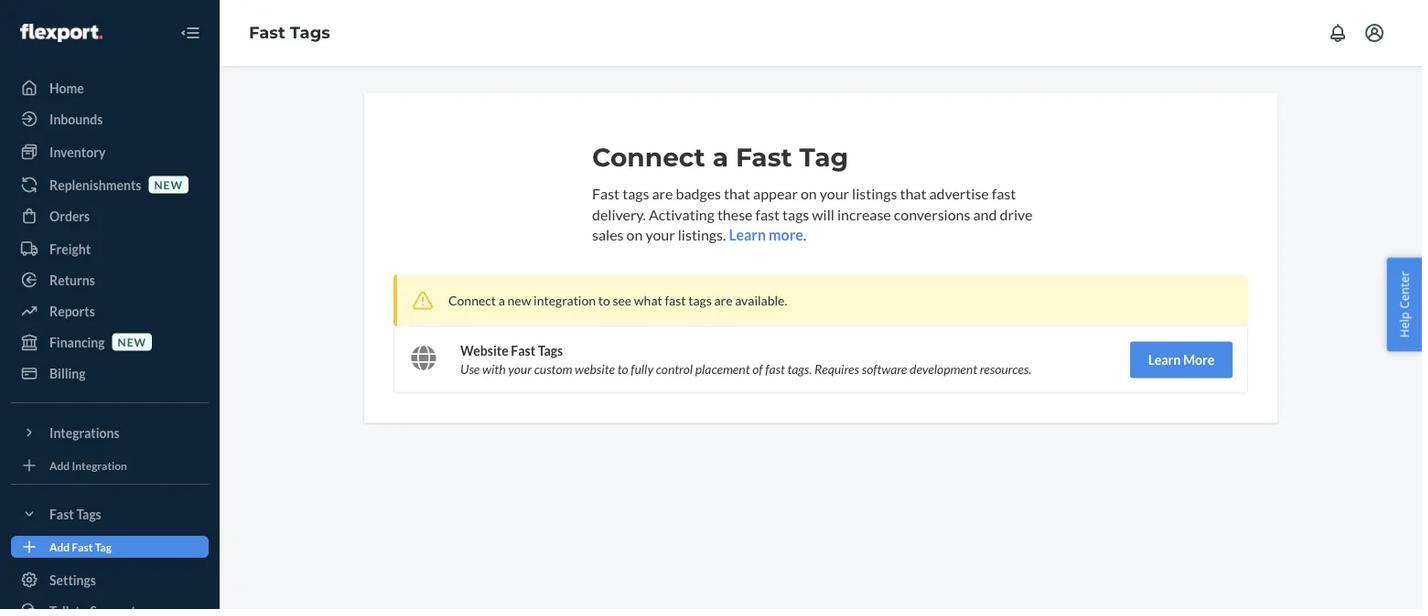 Task type: describe. For each thing, give the bounding box(es) containing it.
tags inside dropdown button
[[76, 507, 101, 522]]

close navigation image
[[179, 22, 201, 44]]

add integration link
[[11, 455, 209, 477]]

and
[[974, 205, 997, 223]]

1 vertical spatial tag
[[95, 541, 112, 554]]

fast up learn more .
[[756, 205, 780, 223]]

open account menu image
[[1364, 22, 1386, 44]]

what
[[634, 293, 663, 309]]

available.
[[735, 293, 788, 309]]

activating
[[649, 205, 715, 223]]

development
[[910, 362, 978, 377]]

website
[[575, 362, 615, 377]]

learn more .
[[729, 226, 807, 244]]

1 that from the left
[[724, 184, 751, 202]]

use
[[461, 362, 480, 377]]

listings.
[[678, 226, 726, 244]]

0 vertical spatial tags
[[290, 23, 330, 43]]

fast inside website fast tags use with your custom website to fully control placement of fast tags. requires software development resources.
[[511, 343, 536, 359]]

these
[[718, 205, 753, 223]]

fast inside dropdown button
[[49, 507, 74, 522]]

fast tags are badges that appear on your listings that advertise fast delivery. activating these fast tags will increase conversions and drive sales on your listings.
[[592, 184, 1033, 244]]

your inside website fast tags use with your custom website to fully control placement of fast tags. requires software development resources.
[[508, 362, 532, 377]]

0 horizontal spatial on
[[627, 226, 643, 244]]

returns link
[[11, 266, 209, 295]]

fast right close navigation icon
[[249, 23, 285, 43]]

custom
[[534, 362, 573, 377]]

conversions
[[894, 205, 971, 223]]

home
[[49, 80, 84, 96]]

1 horizontal spatial tag
[[800, 142, 849, 173]]

learn more
[[1149, 353, 1215, 368]]

tags.
[[788, 362, 812, 377]]

requires
[[815, 362, 860, 377]]

connect for connect a fast tag
[[592, 142, 706, 173]]

center
[[1397, 272, 1413, 309]]

with
[[483, 362, 506, 377]]

.
[[804, 226, 807, 244]]

inbounds link
[[11, 104, 209, 134]]

connect a new integration to see what fast tags are available.
[[449, 293, 788, 309]]

returns
[[49, 272, 95, 288]]

to inside website fast tags use with your custom website to fully control placement of fast tags. requires software development resources.
[[618, 362, 629, 377]]

financing
[[49, 335, 105, 350]]

integration
[[534, 293, 596, 309]]

add fast tag link
[[11, 537, 209, 559]]

home link
[[11, 73, 209, 103]]

control
[[656, 362, 693, 377]]

fast tags inside dropdown button
[[49, 507, 101, 522]]

orders link
[[11, 201, 209, 231]]

add fast tag
[[49, 541, 112, 554]]

fast inside "fast tags are badges that appear on your listings that advertise fast delivery. activating these fast tags will increase conversions and drive sales on your listings."
[[592, 184, 620, 202]]

learn more button
[[729, 225, 804, 246]]

new for replenishments
[[154, 178, 183, 191]]

delivery.
[[592, 205, 646, 223]]

connect a fast tag
[[592, 142, 849, 173]]

replenishments
[[49, 177, 141, 193]]

tags inside website fast tags use with your custom website to fully control placement of fast tags. requires software development resources.
[[538, 343, 563, 359]]

learn for learn more .
[[729, 226, 766, 244]]

inventory link
[[11, 137, 209, 167]]

connect for connect a new integration to see what fast tags are available.
[[449, 293, 496, 309]]

fast up drive
[[992, 184, 1017, 202]]

fast up appear
[[736, 142, 793, 173]]

1 horizontal spatial your
[[646, 226, 675, 244]]

reports link
[[11, 297, 209, 326]]

inbounds
[[49, 111, 103, 127]]



Task type: vqa. For each thing, say whether or not it's contained in the screenshot.
THE 'REMOVAL' on the right bottom of the page
no



Task type: locate. For each thing, give the bounding box(es) containing it.
0 vertical spatial connect
[[592, 142, 706, 173]]

0 vertical spatial learn
[[729, 226, 766, 244]]

fast
[[249, 23, 285, 43], [736, 142, 793, 173], [592, 184, 620, 202], [511, 343, 536, 359], [49, 507, 74, 522], [72, 541, 93, 554]]

1 horizontal spatial a
[[713, 142, 729, 173]]

0 horizontal spatial your
[[508, 362, 532, 377]]

that
[[724, 184, 751, 202], [900, 184, 927, 202]]

website
[[461, 343, 509, 359]]

1 vertical spatial are
[[715, 293, 733, 309]]

1 vertical spatial to
[[618, 362, 629, 377]]

help center
[[1397, 272, 1413, 338]]

integration
[[72, 459, 127, 472]]

placement
[[696, 362, 750, 377]]

2 vertical spatial tags
[[76, 507, 101, 522]]

fast up the delivery.
[[592, 184, 620, 202]]

0 horizontal spatial to
[[599, 293, 610, 309]]

1 horizontal spatial to
[[618, 362, 629, 377]]

fast up settings
[[72, 541, 93, 554]]

learn inside button
[[1149, 353, 1181, 368]]

new
[[154, 178, 183, 191], [508, 293, 531, 309], [118, 336, 147, 349]]

1 horizontal spatial on
[[801, 184, 817, 202]]

are left the available.
[[715, 293, 733, 309]]

0 vertical spatial tag
[[800, 142, 849, 173]]

1 horizontal spatial new
[[154, 178, 183, 191]]

1 vertical spatial fast tags
[[49, 507, 101, 522]]

tag
[[800, 142, 849, 173], [95, 541, 112, 554]]

are inside "fast tags are badges that appear on your listings that advertise fast delivery. activating these fast tags will increase conversions and drive sales on your listings."
[[652, 184, 673, 202]]

0 horizontal spatial new
[[118, 336, 147, 349]]

more
[[1184, 353, 1215, 368]]

0 horizontal spatial learn
[[729, 226, 766, 244]]

learn
[[729, 226, 766, 244], [1149, 353, 1181, 368]]

0 vertical spatial are
[[652, 184, 673, 202]]

0 horizontal spatial tag
[[95, 541, 112, 554]]

0 horizontal spatial are
[[652, 184, 673, 202]]

on
[[801, 184, 817, 202], [627, 226, 643, 244]]

orders
[[49, 208, 90, 224]]

2 vertical spatial new
[[118, 336, 147, 349]]

freight link
[[11, 234, 209, 264]]

1 horizontal spatial tags
[[689, 293, 712, 309]]

0 horizontal spatial that
[[724, 184, 751, 202]]

2 horizontal spatial new
[[508, 293, 531, 309]]

fast up custom
[[511, 343, 536, 359]]

fast
[[992, 184, 1017, 202], [756, 205, 780, 223], [665, 293, 686, 309], [766, 362, 785, 377]]

1 vertical spatial tags
[[783, 205, 810, 223]]

1 horizontal spatial that
[[900, 184, 927, 202]]

settings link
[[11, 566, 209, 595]]

1 vertical spatial add
[[49, 541, 70, 554]]

tag up will
[[800, 142, 849, 173]]

connect up website
[[449, 293, 496, 309]]

2 vertical spatial tags
[[689, 293, 712, 309]]

new left 'integration'
[[508, 293, 531, 309]]

globe image
[[411, 346, 437, 371]]

0 vertical spatial your
[[820, 184, 850, 202]]

settings
[[49, 573, 96, 588]]

0 vertical spatial a
[[713, 142, 729, 173]]

your down activating
[[646, 226, 675, 244]]

tags right what
[[689, 293, 712, 309]]

learn more button
[[1131, 342, 1233, 379]]

tags up .
[[783, 205, 810, 223]]

2 horizontal spatial tags
[[538, 343, 563, 359]]

1 vertical spatial new
[[508, 293, 531, 309]]

fast right of
[[766, 362, 785, 377]]

add
[[49, 459, 70, 472], [49, 541, 70, 554]]

fast right what
[[665, 293, 686, 309]]

fast tags link
[[249, 23, 330, 43]]

drive
[[1000, 205, 1033, 223]]

a up badges
[[713, 142, 729, 173]]

new up orders link
[[154, 178, 183, 191]]

billing link
[[11, 359, 209, 388]]

a for fast
[[713, 142, 729, 173]]

are up activating
[[652, 184, 673, 202]]

integrations button
[[11, 418, 209, 448]]

sales
[[592, 226, 624, 244]]

appear
[[754, 184, 798, 202]]

your
[[820, 184, 850, 202], [646, 226, 675, 244], [508, 362, 532, 377]]

tags
[[290, 23, 330, 43], [538, 343, 563, 359], [76, 507, 101, 522]]

1 vertical spatial tags
[[538, 343, 563, 359]]

0 vertical spatial fast tags
[[249, 23, 330, 43]]

tag down fast tags dropdown button at bottom left
[[95, 541, 112, 554]]

1 horizontal spatial tags
[[290, 23, 330, 43]]

0 vertical spatial on
[[801, 184, 817, 202]]

add up settings
[[49, 541, 70, 554]]

0 vertical spatial add
[[49, 459, 70, 472]]

1 horizontal spatial learn
[[1149, 353, 1181, 368]]

2 horizontal spatial your
[[820, 184, 850, 202]]

1 vertical spatial your
[[646, 226, 675, 244]]

0 horizontal spatial a
[[499, 293, 505, 309]]

software
[[862, 362, 908, 377]]

new down reports link
[[118, 336, 147, 349]]

0 vertical spatial new
[[154, 178, 183, 191]]

to
[[599, 293, 610, 309], [618, 362, 629, 377]]

a for new
[[499, 293, 505, 309]]

2 vertical spatial your
[[508, 362, 532, 377]]

advertise
[[930, 184, 990, 202]]

tags up the delivery.
[[623, 184, 650, 202]]

on down the delivery.
[[627, 226, 643, 244]]

help
[[1397, 312, 1413, 338]]

1 vertical spatial a
[[499, 293, 505, 309]]

freight
[[49, 241, 91, 257]]

resources.
[[980, 362, 1032, 377]]

0 vertical spatial to
[[599, 293, 610, 309]]

integrations
[[49, 425, 120, 441]]

new for financing
[[118, 336, 147, 349]]

listings
[[853, 184, 898, 202]]

more
[[769, 226, 804, 244]]

1 horizontal spatial are
[[715, 293, 733, 309]]

2 add from the top
[[49, 541, 70, 554]]

learn for learn more
[[1149, 353, 1181, 368]]

that up 'conversions'
[[900, 184, 927, 202]]

0 horizontal spatial tags
[[623, 184, 650, 202]]

connect
[[592, 142, 706, 173], [449, 293, 496, 309]]

a
[[713, 142, 729, 173], [499, 293, 505, 309]]

of
[[753, 362, 763, 377]]

your right with
[[508, 362, 532, 377]]

add for add fast tag
[[49, 541, 70, 554]]

learn left more
[[1149, 353, 1181, 368]]

0 horizontal spatial fast tags
[[49, 507, 101, 522]]

fast up add fast tag
[[49, 507, 74, 522]]

that up these
[[724, 184, 751, 202]]

to left fully
[[618, 362, 629, 377]]

1 add from the top
[[49, 459, 70, 472]]

add left the integration
[[49, 459, 70, 472]]

add integration
[[49, 459, 127, 472]]

1 vertical spatial on
[[627, 226, 643, 244]]

0 vertical spatial tags
[[623, 184, 650, 202]]

learn down these
[[729, 226, 766, 244]]

inventory
[[49, 144, 106, 160]]

on up will
[[801, 184, 817, 202]]

fast tags
[[249, 23, 330, 43], [49, 507, 101, 522]]

1 horizontal spatial connect
[[592, 142, 706, 173]]

fast tags button
[[11, 500, 209, 529]]

2 horizontal spatial tags
[[783, 205, 810, 223]]

1 vertical spatial learn
[[1149, 353, 1181, 368]]

reports
[[49, 304, 95, 319]]

connect up badges
[[592, 142, 706, 173]]

flexport logo image
[[20, 24, 102, 42]]

your up will
[[820, 184, 850, 202]]

increase
[[838, 205, 892, 223]]

2 that from the left
[[900, 184, 927, 202]]

will
[[812, 205, 835, 223]]

add for add integration
[[49, 459, 70, 472]]

billing
[[49, 366, 86, 381]]

help center button
[[1388, 258, 1423, 352]]

badges
[[676, 184, 721, 202]]

0 horizontal spatial tags
[[76, 507, 101, 522]]

0 horizontal spatial connect
[[449, 293, 496, 309]]

fast inside website fast tags use with your custom website to fully control placement of fast tags. requires software development resources.
[[766, 362, 785, 377]]

are
[[652, 184, 673, 202], [715, 293, 733, 309]]

tags
[[623, 184, 650, 202], [783, 205, 810, 223], [689, 293, 712, 309]]

to left see
[[599, 293, 610, 309]]

a up website
[[499, 293, 505, 309]]

see
[[613, 293, 632, 309]]

fully
[[631, 362, 654, 377]]

open notifications image
[[1328, 22, 1350, 44]]

1 vertical spatial connect
[[449, 293, 496, 309]]

website fast tags use with your custom website to fully control placement of fast tags. requires software development resources.
[[461, 343, 1032, 377]]

1 horizontal spatial fast tags
[[249, 23, 330, 43]]



